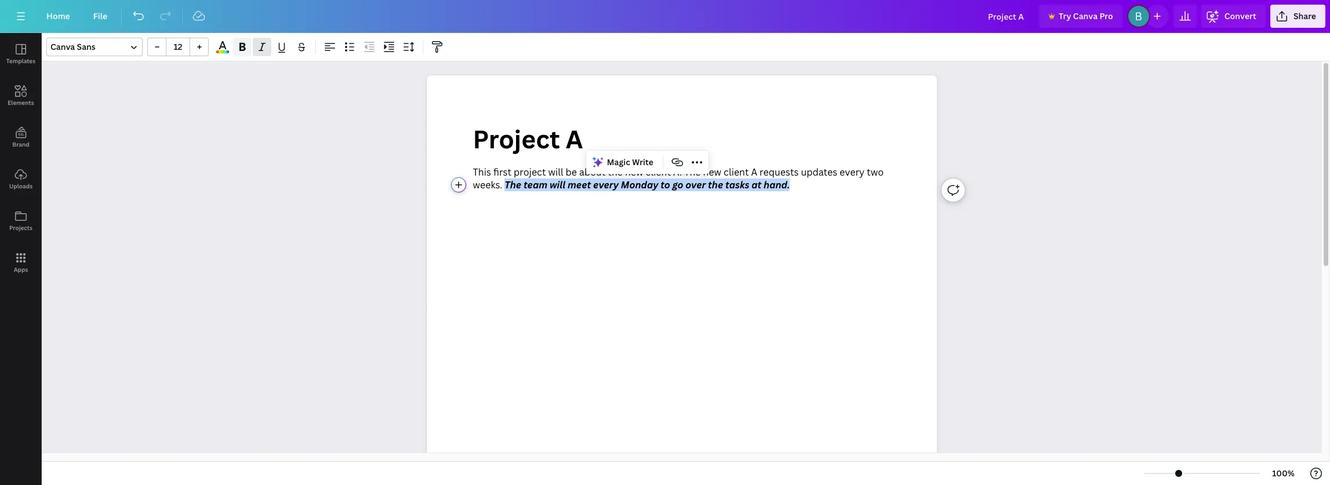 Task type: vqa. For each thing, say whether or not it's contained in the screenshot.
Circle image
no



Task type: describe. For each thing, give the bounding box(es) containing it.
at
[[752, 179, 761, 191]]

1 vertical spatial the
[[505, 179, 521, 191]]

will inside the this first project will be about the new client a. the new client a requests updates every two weeks.
[[548, 166, 563, 178]]

be
[[566, 166, 577, 178]]

write
[[632, 157, 653, 168]]

requests
[[760, 166, 799, 178]]

brand
[[12, 140, 29, 148]]

Design title text field
[[979, 5, 1034, 28]]

0 horizontal spatial a
[[566, 122, 583, 155]]

side panel tab list
[[0, 33, 42, 284]]

100% button
[[1265, 464, 1302, 483]]

file
[[93, 10, 107, 21]]

meet
[[568, 179, 591, 191]]

magic write button
[[588, 153, 658, 172]]

canva inside dropdown button
[[50, 41, 75, 52]]

convert button
[[1201, 5, 1266, 28]]

the inside the this first project will be about the new client a. the new client a requests updates every two weeks.
[[608, 166, 623, 178]]

elements button
[[0, 75, 42, 117]]

two
[[867, 166, 884, 178]]

canva inside button
[[1073, 10, 1098, 21]]

this
[[473, 166, 491, 178]]

2 client from the left
[[724, 166, 749, 178]]

project
[[514, 166, 546, 178]]

apps
[[14, 266, 28, 274]]

templates button
[[0, 33, 42, 75]]

projects
[[9, 224, 32, 232]]

first
[[493, 166, 511, 178]]

– – number field
[[170, 41, 186, 52]]

apps button
[[0, 242, 42, 284]]

to
[[661, 179, 670, 191]]

try
[[1059, 10, 1071, 21]]



Task type: locate. For each thing, give the bounding box(es) containing it.
updates
[[801, 166, 837, 178]]

canva left sans
[[50, 41, 75, 52]]

will
[[548, 166, 563, 178], [550, 179, 565, 191]]

1 vertical spatial canva
[[50, 41, 75, 52]]

0 vertical spatial the
[[608, 166, 623, 178]]

try canva pro button
[[1039, 5, 1122, 28]]

projects button
[[0, 200, 42, 242]]

try canva pro
[[1059, 10, 1113, 21]]

1 horizontal spatial client
[[724, 166, 749, 178]]

the
[[684, 166, 701, 178], [505, 179, 521, 191]]

convert
[[1224, 10, 1256, 21]]

uploads
[[9, 182, 33, 190]]

None text field
[[426, 75, 937, 485]]

templates
[[6, 57, 35, 65]]

main menu bar
[[0, 0, 1330, 33]]

canva
[[1073, 10, 1098, 21], [50, 41, 75, 52]]

canva sans button
[[46, 38, 143, 56]]

0 vertical spatial will
[[548, 166, 563, 178]]

1 new from the left
[[625, 166, 643, 178]]

a
[[566, 122, 583, 155], [751, 166, 757, 178]]

every left the two
[[840, 166, 865, 178]]

new up monday
[[625, 166, 643, 178]]

every inside the this first project will be about the new client a. the new client a requests updates every two weeks.
[[840, 166, 865, 178]]

hand.
[[764, 179, 790, 191]]

1 vertical spatial a
[[751, 166, 757, 178]]

file button
[[84, 5, 117, 28]]

will left "be"
[[548, 166, 563, 178]]

pro
[[1099, 10, 1113, 21]]

canva right "try"
[[1073, 10, 1098, 21]]

1 client from the left
[[646, 166, 671, 178]]

a inside the this first project will be about the new client a. the new client a requests updates every two weeks.
[[751, 166, 757, 178]]

a up at
[[751, 166, 757, 178]]

client up tasks
[[724, 166, 749, 178]]

project a
[[473, 122, 583, 155]]

canva sans
[[50, 41, 96, 52]]

this first project will be about the new client a. the new client a requests updates every two weeks.
[[473, 166, 886, 191]]

100%
[[1272, 468, 1295, 479]]

none text field containing project a
[[426, 75, 937, 485]]

every
[[840, 166, 865, 178], [593, 179, 619, 191]]

0 horizontal spatial client
[[646, 166, 671, 178]]

0 horizontal spatial the
[[608, 166, 623, 178]]

color range image
[[216, 51, 229, 53]]

0 vertical spatial canva
[[1073, 10, 1098, 21]]

1 horizontal spatial a
[[751, 166, 757, 178]]

new
[[625, 166, 643, 178], [703, 166, 721, 178]]

weeks.
[[473, 179, 502, 191]]

magic
[[607, 157, 630, 168]]

0 horizontal spatial the
[[505, 179, 521, 191]]

project
[[473, 122, 560, 155]]

uploads button
[[0, 158, 42, 200]]

the right over
[[708, 179, 723, 191]]

share button
[[1270, 5, 1325, 28]]

1 horizontal spatial canva
[[1073, 10, 1098, 21]]

client
[[646, 166, 671, 178], [724, 166, 749, 178]]

0 horizontal spatial every
[[593, 179, 619, 191]]

home
[[46, 10, 70, 21]]

client up to
[[646, 166, 671, 178]]

a up "be"
[[566, 122, 583, 155]]

home link
[[37, 5, 79, 28]]

about
[[579, 166, 606, 178]]

0 vertical spatial the
[[684, 166, 701, 178]]

sans
[[77, 41, 96, 52]]

the down first in the left of the page
[[505, 179, 521, 191]]

1 vertical spatial the
[[708, 179, 723, 191]]

share
[[1293, 10, 1316, 21]]

1 horizontal spatial new
[[703, 166, 721, 178]]

over
[[685, 179, 706, 191]]

1 horizontal spatial the
[[708, 179, 723, 191]]

group
[[147, 38, 209, 56]]

2 new from the left
[[703, 166, 721, 178]]

every down about
[[593, 179, 619, 191]]

a.
[[673, 166, 682, 178]]

the right about
[[608, 166, 623, 178]]

0 vertical spatial every
[[840, 166, 865, 178]]

tasks
[[725, 179, 749, 191]]

magic write
[[607, 157, 653, 168]]

0 horizontal spatial canva
[[50, 41, 75, 52]]

0 horizontal spatial new
[[625, 166, 643, 178]]

1 horizontal spatial every
[[840, 166, 865, 178]]

the up over
[[684, 166, 701, 178]]

new up over
[[703, 166, 721, 178]]

team
[[524, 179, 547, 191]]

1 vertical spatial every
[[593, 179, 619, 191]]

the team will meet every monday to go over the tasks at hand.
[[505, 179, 790, 191]]

the inside the this first project will be about the new client a. the new client a requests updates every two weeks.
[[684, 166, 701, 178]]

will left meet
[[550, 179, 565, 191]]

go
[[672, 179, 683, 191]]

1 vertical spatial will
[[550, 179, 565, 191]]

the
[[608, 166, 623, 178], [708, 179, 723, 191]]

1 horizontal spatial the
[[684, 166, 701, 178]]

brand button
[[0, 117, 42, 158]]

0 vertical spatial a
[[566, 122, 583, 155]]

elements
[[8, 99, 34, 107]]

monday
[[621, 179, 658, 191]]



